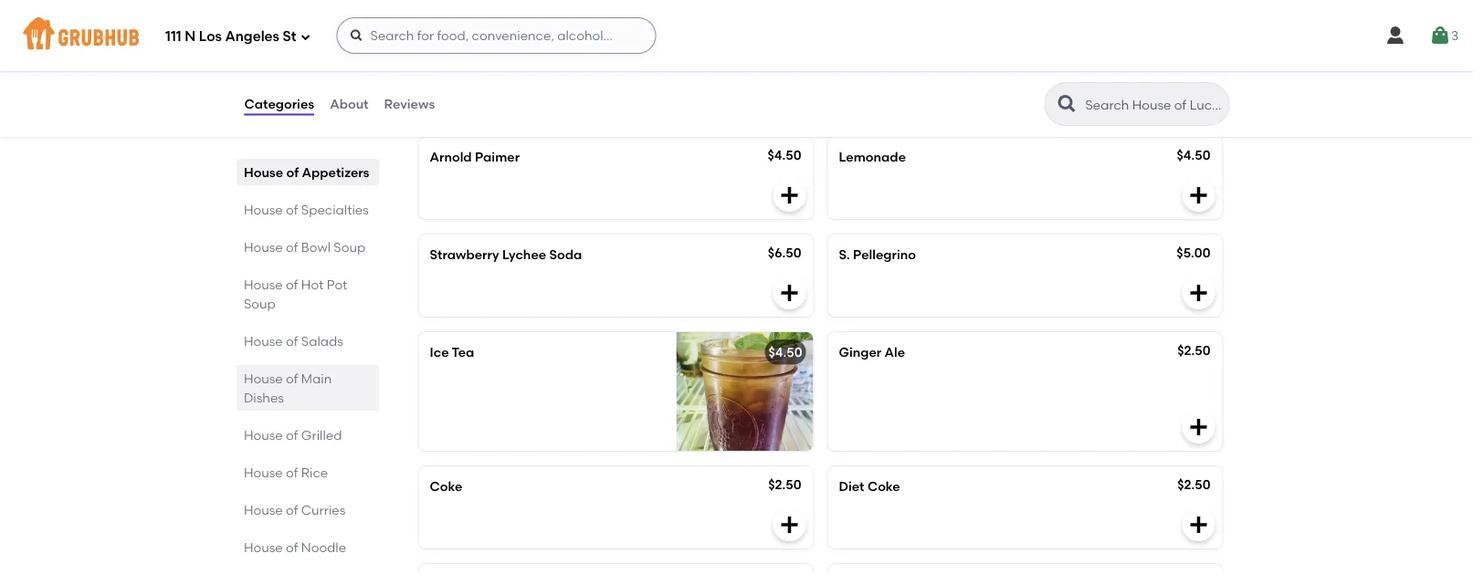 Task type: locate. For each thing, give the bounding box(es) containing it.
4 house from the top
[[243, 277, 282, 292]]

of inside tab
[[286, 540, 298, 555]]

angeles
[[225, 28, 279, 45]]

diet
[[839, 479, 865, 495]]

soup
[[333, 239, 365, 255], [243, 296, 275, 312]]

of for rice
[[286, 465, 298, 481]]

2 of from the top
[[286, 202, 298, 217]]

2 house from the top
[[243, 202, 282, 217]]

$2.50
[[1178, 343, 1211, 359], [768, 477, 802, 493], [1178, 477, 1211, 493]]

house inside house of hot pot soup
[[243, 277, 282, 292]]

$2.50 for coke
[[1178, 477, 1211, 493]]

5 house from the top
[[243, 333, 282, 349]]

house of bowl soup tab
[[243, 238, 371, 257]]

house down house of rice
[[243, 502, 282, 518]]

house inside tab
[[243, 540, 282, 555]]

0 horizontal spatial ice
[[430, 345, 449, 361]]

house inside house of main dishes
[[243, 371, 282, 386]]

house for house of appetizers
[[243, 164, 283, 180]]

house up house of main dishes
[[243, 333, 282, 349]]

1 vertical spatial soup
[[243, 296, 275, 312]]

house of specialties tab
[[243, 200, 371, 219]]

1 horizontal spatial coke
[[868, 479, 900, 495]]

s. pellegrino
[[839, 247, 916, 263]]

$4.50 down search house of luck thai bbq search field
[[1177, 148, 1211, 163]]

strawberry lychee soda
[[430, 247, 582, 263]]

$4.50 for arnold paimer
[[768, 148, 802, 163]]

of up house of bowl soup
[[286, 202, 298, 217]]

house of appetizers
[[243, 164, 369, 180]]

0 vertical spatial ice
[[460, 15, 480, 31]]

5 of from the top
[[286, 333, 298, 349]]

4 of from the top
[[286, 277, 298, 292]]

house of grilled tab
[[243, 426, 371, 445]]

house left bowl
[[243, 239, 282, 255]]

of for appetizers
[[286, 164, 298, 180]]

main
[[301, 371, 331, 386]]

paimer
[[475, 150, 520, 165]]

1 horizontal spatial soup
[[333, 239, 365, 255]]

9 of from the top
[[286, 502, 298, 518]]

7 of from the top
[[286, 428, 298, 443]]

house up house of bowl soup
[[243, 202, 282, 217]]

of for main
[[286, 371, 298, 386]]

of for specialties
[[286, 202, 298, 217]]

arnold paimer
[[430, 150, 520, 165]]

house of main dishes tab
[[243, 369, 371, 407]]

rice
[[301, 465, 328, 481]]

0 vertical spatial tea
[[482, 15, 505, 31]]

of inside house of main dishes
[[286, 371, 298, 386]]

of left bowl
[[286, 239, 298, 255]]

house down dishes
[[243, 428, 282, 443]]

reviews button
[[383, 71, 436, 137]]

tea inside button
[[482, 15, 505, 31]]

tea
[[482, 15, 505, 31], [452, 345, 474, 361]]

1 horizontal spatial ice
[[460, 15, 480, 31]]

of up 'house of specialties'
[[286, 164, 298, 180]]

of left rice
[[286, 465, 298, 481]]

soup right bowl
[[333, 239, 365, 255]]

$4.50 left lemonade
[[768, 148, 802, 163]]

9 house from the top
[[243, 502, 282, 518]]

0 horizontal spatial tea
[[452, 345, 474, 361]]

of left hot
[[286, 277, 298, 292]]

svg image
[[1385, 25, 1407, 47], [1430, 25, 1451, 47], [1188, 87, 1210, 109], [779, 185, 801, 207], [1188, 185, 1210, 207], [779, 282, 801, 304], [1188, 282, 1210, 304], [1188, 417, 1210, 439]]

about button
[[329, 71, 370, 137]]

main navigation navigation
[[0, 0, 1473, 71]]

thai ice tea image
[[676, 3, 813, 122]]

house up 'house of specialties'
[[243, 164, 283, 180]]

soda
[[549, 247, 582, 263]]

house for house of rice
[[243, 465, 282, 481]]

coke
[[430, 479, 462, 495], [868, 479, 900, 495]]

of left noodle
[[286, 540, 298, 555]]

3 house from the top
[[243, 239, 282, 255]]

1 of from the top
[[286, 164, 298, 180]]

thai
[[430, 15, 457, 31]]

$5.00
[[1177, 245, 1211, 261]]

st
[[283, 28, 296, 45]]

111 n los angeles st
[[165, 28, 296, 45]]

of left salads
[[286, 333, 298, 349]]

of left main
[[286, 371, 298, 386]]

of inside house of hot pot soup
[[286, 277, 298, 292]]

house up dishes
[[243, 371, 282, 386]]

ice inside button
[[460, 15, 480, 31]]

house for house of bowl soup
[[243, 239, 282, 255]]

soup inside house of hot pot soup
[[243, 296, 275, 312]]

8 of from the top
[[286, 465, 298, 481]]

ginger ale
[[839, 345, 905, 361]]

svg image
[[349, 28, 364, 43], [300, 32, 311, 42], [779, 514, 801, 536], [1188, 514, 1210, 536]]

2 coke from the left
[[868, 479, 900, 495]]

of
[[286, 164, 298, 180], [286, 202, 298, 217], [286, 239, 298, 255], [286, 277, 298, 292], [286, 333, 298, 349], [286, 371, 298, 386], [286, 428, 298, 443], [286, 465, 298, 481], [286, 502, 298, 518], [286, 540, 298, 555]]

$4.50
[[768, 148, 802, 163], [1177, 148, 1211, 163], [769, 345, 803, 361]]

10 of from the top
[[286, 540, 298, 555]]

house of specialties
[[243, 202, 368, 217]]

house for house of specialties
[[243, 202, 282, 217]]

3 of from the top
[[286, 239, 298, 255]]

0 horizontal spatial coke
[[430, 479, 462, 495]]

6 of from the top
[[286, 371, 298, 386]]

ice
[[460, 15, 480, 31], [430, 345, 449, 361]]

house down house of grilled
[[243, 465, 282, 481]]

house of appetizers tab
[[243, 163, 371, 182]]

s.
[[839, 247, 850, 263]]

8 house from the top
[[243, 465, 282, 481]]

house down house of curries at the bottom left of the page
[[243, 540, 282, 555]]

soup up house of salads
[[243, 296, 275, 312]]

house
[[243, 164, 283, 180], [243, 202, 282, 217], [243, 239, 282, 255], [243, 277, 282, 292], [243, 333, 282, 349], [243, 371, 282, 386], [243, 428, 282, 443], [243, 465, 282, 481], [243, 502, 282, 518], [243, 540, 282, 555]]

1 horizontal spatial tea
[[482, 15, 505, 31]]

of left curries
[[286, 502, 298, 518]]

dishes
[[243, 390, 284, 406]]

house of bowl soup
[[243, 239, 365, 255]]

$4.50 left ginger
[[769, 345, 803, 361]]

1 house from the top
[[243, 164, 283, 180]]

10 house from the top
[[243, 540, 282, 555]]

n
[[185, 28, 196, 45]]

of left grilled
[[286, 428, 298, 443]]

6 house from the top
[[243, 371, 282, 386]]

0 horizontal spatial soup
[[243, 296, 275, 312]]

house left hot
[[243, 277, 282, 292]]

noodle
[[301, 540, 346, 555]]

about
[[330, 96, 369, 112]]

thai ice tea
[[430, 15, 505, 31]]

7 house from the top
[[243, 428, 282, 443]]



Task type: describe. For each thing, give the bounding box(es) containing it.
svg image inside 3 button
[[1430, 25, 1451, 47]]

1 vertical spatial tea
[[452, 345, 474, 361]]

0 vertical spatial soup
[[333, 239, 365, 255]]

house of noodle
[[243, 540, 346, 555]]

house of rice tab
[[243, 463, 371, 482]]

reviews
[[384, 96, 435, 112]]

house of hot pot soup
[[243, 277, 347, 312]]

ice tea image
[[676, 333, 813, 451]]

house for house of main dishes
[[243, 371, 282, 386]]

house of curries tab
[[243, 501, 371, 520]]

house for house of noodle
[[243, 540, 282, 555]]

house for house of grilled
[[243, 428, 282, 443]]

ale
[[885, 345, 905, 361]]

of for salads
[[286, 333, 298, 349]]

curries
[[301, 502, 345, 518]]

of for curries
[[286, 502, 298, 518]]

house of rice
[[243, 465, 328, 481]]

strawberry
[[430, 247, 499, 263]]

house of grilled
[[243, 428, 342, 443]]

house of salads
[[243, 333, 343, 349]]

search icon image
[[1056, 93, 1078, 115]]

of for noodle
[[286, 540, 298, 555]]

diet coke
[[839, 479, 900, 495]]

house of noodle tab
[[243, 538, 371, 557]]

of for grilled
[[286, 428, 298, 443]]

thai ice tea button
[[419, 3, 813, 122]]

111
[[165, 28, 181, 45]]

ice tea
[[430, 345, 474, 361]]

house for house of hot pot soup
[[243, 277, 282, 292]]

of for hot
[[286, 277, 298, 292]]

grilled
[[301, 428, 342, 443]]

1 coke from the left
[[430, 479, 462, 495]]

3
[[1451, 28, 1459, 43]]

lemonade
[[839, 150, 906, 165]]

categories button
[[243, 71, 315, 137]]

specialties
[[301, 202, 368, 217]]

of for bowl
[[286, 239, 298, 255]]

appetizers
[[301, 164, 369, 180]]

thai ice coffee image
[[1086, 3, 1223, 122]]

$2.50 for ale
[[1178, 343, 1211, 359]]

3 button
[[1430, 19, 1459, 52]]

house of hot pot soup tab
[[243, 275, 371, 313]]

1 vertical spatial ice
[[430, 345, 449, 361]]

lychee
[[502, 247, 546, 263]]

house for house of salads
[[243, 333, 282, 349]]

$4.50 for lemonade
[[1177, 148, 1211, 163]]

Search House of Luck Thai BBQ search field
[[1084, 96, 1224, 113]]

house of main dishes
[[243, 371, 331, 406]]

pot
[[326, 277, 347, 292]]

house of curries
[[243, 502, 345, 518]]

los
[[199, 28, 222, 45]]

Search for food, convenience, alcohol... search field
[[337, 17, 656, 54]]

house for house of curries
[[243, 502, 282, 518]]

$6.50
[[768, 245, 802, 261]]

house of salads tab
[[243, 332, 371, 351]]

hot
[[301, 277, 323, 292]]

arnold
[[430, 150, 472, 165]]

ginger
[[839, 345, 882, 361]]

salads
[[301, 333, 343, 349]]

bowl
[[301, 239, 330, 255]]

categories
[[244, 96, 314, 112]]

pellegrino
[[853, 247, 916, 263]]



Task type: vqa. For each thing, say whether or not it's contained in the screenshot.
House of Salads
yes



